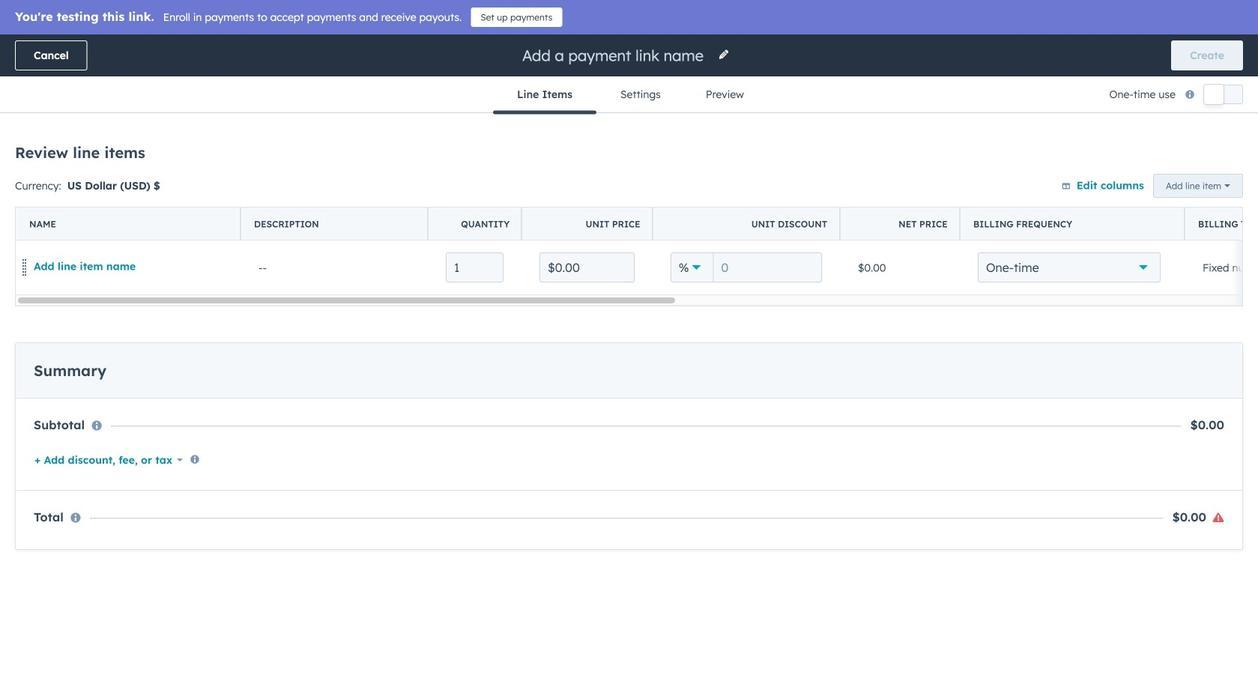 Task type: vqa. For each thing, say whether or not it's contained in the screenshot.
column header
yes



Task type: locate. For each thing, give the bounding box(es) containing it.
column header
[[235, 189, 353, 222], [16, 208, 241, 241], [241, 208, 429, 241], [428, 208, 522, 241], [522, 208, 653, 241], [653, 208, 841, 241], [840, 208, 961, 241], [960, 208, 1185, 241], [1185, 208, 1258, 241]]

2 press to sort. image from the left
[[600, 199, 605, 210]]

press to sort. image
[[112, 199, 118, 210], [600, 199, 605, 210], [1168, 199, 1173, 210]]

5 press to sort. element from the left
[[818, 199, 824, 211]]

navigation
[[493, 76, 765, 114]]

1 horizontal spatial press to sort. image
[[600, 199, 605, 210]]

0 horizontal spatial press to sort. image
[[112, 199, 118, 210]]

2 press to sort. image from the left
[[719, 199, 724, 210]]

press to sort. image
[[417, 199, 422, 210], [719, 199, 724, 210], [818, 199, 824, 210], [994, 199, 1000, 210], [1078, 199, 1083, 210]]

Search search field
[[36, 143, 336, 173]]

4 press to sort. element from the left
[[719, 199, 724, 211]]

None text field
[[446, 253, 504, 282]]

4 press to sort. image from the left
[[994, 199, 1000, 210]]

3 press to sort. element from the left
[[600, 199, 605, 211]]

1 press to sort. element from the left
[[112, 199, 118, 211]]

press to sort. element
[[112, 199, 118, 211], [417, 199, 422, 211], [600, 199, 605, 211], [719, 199, 724, 211], [818, 199, 824, 211], [994, 199, 1000, 211], [1078, 199, 1083, 211], [1168, 199, 1173, 211]]

1 press to sort. image from the left
[[112, 199, 118, 210]]

press to sort. image for seventh press to sort. element from right
[[417, 199, 422, 210]]

3 press to sort. image from the left
[[1168, 199, 1173, 210]]

5 press to sort. image from the left
[[1078, 199, 1083, 210]]

None text field
[[540, 253, 635, 282]]

2 press to sort. element from the left
[[417, 199, 422, 211]]

3 press to sort. image from the left
[[818, 199, 824, 210]]

1 press to sort. image from the left
[[417, 199, 422, 210]]

2 horizontal spatial press to sort. image
[[1168, 199, 1173, 210]]

navigation inside page section 'element'
[[493, 76, 765, 114]]

dialog
[[0, 0, 1258, 696]]

press to sort. image for sixth press to sort. element from right
[[600, 199, 605, 210]]



Task type: describe. For each thing, give the bounding box(es) containing it.
Add a payment link name field
[[521, 45, 709, 66]]

6 press to sort. element from the left
[[994, 199, 1000, 211]]

page section element
[[0, 34, 1258, 114]]

press to sort. image for first press to sort. element from right
[[1168, 199, 1173, 210]]

pagination navigation
[[509, 295, 644, 315]]

7 press to sort. element from the left
[[1078, 199, 1083, 211]]

press to sort. image for 8th press to sort. element from the right
[[112, 199, 118, 210]]

press to sort. image for fourth press to sort. element
[[719, 199, 724, 210]]

press to sort. image for 4th press to sort. element from right
[[818, 199, 824, 210]]

8 press to sort. element from the left
[[1168, 199, 1173, 211]]

0 text field
[[713, 253, 822, 282]]

press to sort. image for 3rd press to sort. element from right
[[994, 199, 1000, 210]]

press to sort. image for 7th press to sort. element from left
[[1078, 199, 1083, 210]]



